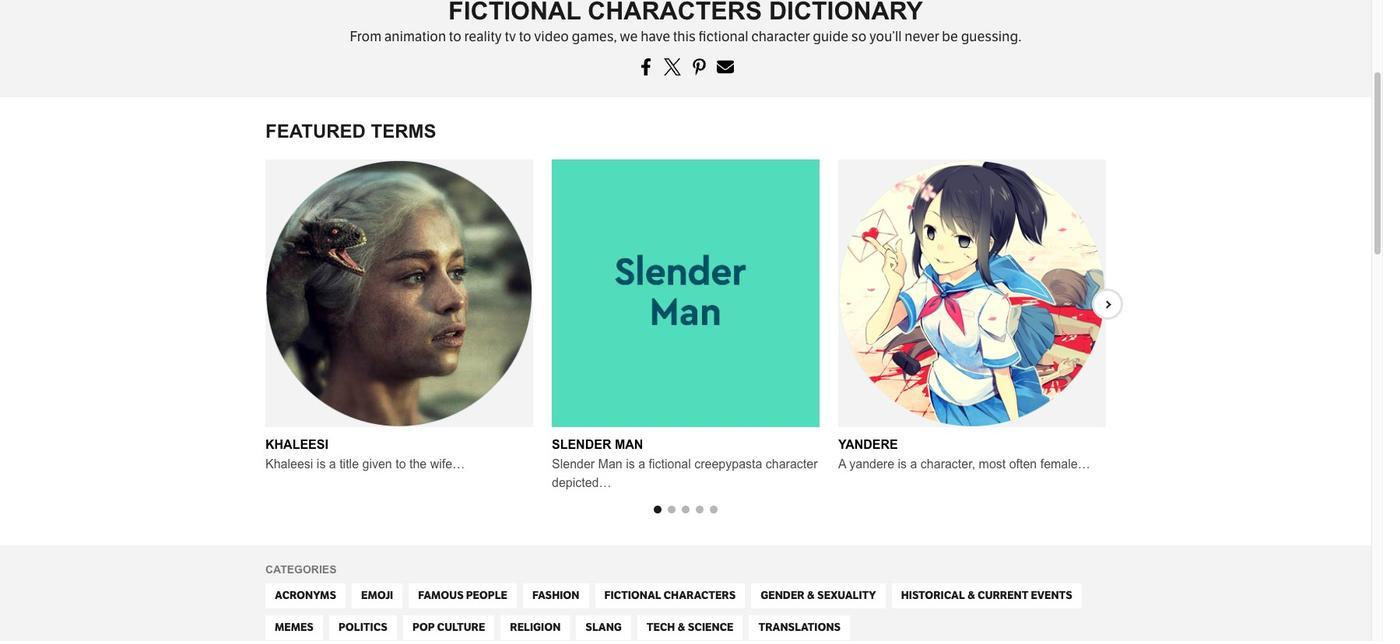 Task type: vqa. For each thing, say whether or not it's contained in the screenshot.
reality
yes



Task type: describe. For each thing, give the bounding box(es) containing it.
khaleesi link
[[266, 438, 329, 452]]

from animation to reality tv to video games, we have this fictional character guide so you'll never be guessing.
[[350, 28, 1022, 45]]

tv
[[505, 28, 516, 45]]

guide
[[813, 28, 849, 45]]

acronyms link
[[266, 584, 346, 609]]

yandere link
[[839, 438, 898, 452]]

1 slender from the top
[[552, 438, 612, 452]]

characters
[[664, 589, 736, 603]]

memes link
[[266, 616, 323, 641]]

culture
[[437, 621, 485, 635]]

video
[[534, 28, 569, 45]]

guessing.
[[961, 28, 1022, 45]]

from
[[350, 28, 382, 45]]

historical & current events
[[902, 589, 1073, 603]]

gender & sexuality
[[761, 589, 877, 603]]

famous
[[418, 589, 464, 603]]

rosie the riveter image
[[552, 159, 820, 427]]

0 vertical spatial fictional
[[699, 28, 749, 45]]

politics
[[339, 621, 388, 635]]

a inside khaleesi khaleesi is a title given to the wife…
[[329, 458, 336, 471]]

female…
[[1041, 458, 1091, 471]]

khaleesi khaleesi is a title given to the wife…
[[266, 438, 465, 471]]

science
[[688, 621, 734, 635]]

fashion link
[[523, 584, 589, 609]]

option containing yandere
[[829, 159, 1116, 474]]

politics link
[[329, 616, 397, 641]]

tech & science link
[[638, 616, 743, 641]]

a inside yandere a yandere is a character, most often female…
[[911, 458, 918, 471]]

we
[[620, 28, 638, 45]]

this
[[673, 28, 696, 45]]

memes
[[275, 621, 314, 635]]

often
[[1010, 458, 1037, 471]]

is inside khaleesi khaleesi is a title given to the wife…
[[317, 458, 326, 471]]

be
[[943, 28, 959, 45]]

option containing khaleesi
[[256, 159, 543, 474]]

a inside slender man slender man is a fictional creepypasta character depicted…
[[639, 458, 646, 471]]

featured
[[266, 121, 366, 142]]

famous people link
[[409, 584, 517, 609]]

current
[[978, 589, 1029, 603]]

fashion
[[533, 589, 580, 603]]

given
[[363, 458, 392, 471]]

emoji
[[361, 589, 393, 603]]

events
[[1031, 589, 1073, 603]]

translations
[[759, 621, 841, 635]]

you'll
[[870, 28, 902, 45]]

0 vertical spatial character
[[752, 28, 810, 45]]

a
[[839, 458, 846, 471]]

2 horizontal spatial to
[[519, 28, 532, 45]]

pop culture link
[[403, 616, 495, 641]]

is inside slender man slender man is a fictional creepypasta character depicted…
[[626, 458, 635, 471]]

khaleesi image
[[266, 159, 533, 427]]

tech
[[647, 621, 675, 635]]

have
[[641, 28, 671, 45]]

historical & current events link
[[892, 584, 1082, 609]]



Task type: locate. For each thing, give the bounding box(es) containing it.
& for historical
[[968, 589, 976, 603]]

to inside khaleesi khaleesi is a title given to the wife…
[[396, 458, 406, 471]]

2 is from the left
[[626, 458, 635, 471]]

a down slender man 'link'
[[639, 458, 646, 471]]

translations link
[[750, 616, 851, 641]]

character left a
[[766, 458, 818, 471]]

1 vertical spatial fictional
[[649, 458, 691, 471]]

a left the title
[[329, 458, 336, 471]]

yandere down "yandere" link
[[850, 458, 895, 471]]

& right gender
[[807, 589, 815, 603]]

famous people
[[418, 589, 508, 603]]

3 option from the left
[[829, 159, 1116, 474]]

1 a from the left
[[329, 458, 336, 471]]

2 a from the left
[[639, 458, 646, 471]]

khaleesi
[[266, 458, 313, 471]]

1 horizontal spatial a
[[639, 458, 646, 471]]

featured terms
[[266, 121, 437, 142]]

is inside yandere a yandere is a character, most often female…
[[898, 458, 907, 471]]

never
[[905, 28, 940, 45]]

0 vertical spatial yandere
[[839, 438, 898, 452]]

the
[[410, 458, 427, 471]]

1 vertical spatial yandere
[[850, 458, 895, 471]]

slender
[[552, 438, 612, 452], [552, 458, 595, 471]]

& for tech
[[678, 621, 686, 635]]

0 horizontal spatial &
[[678, 621, 686, 635]]

character inside slender man slender man is a fictional creepypasta character depicted…
[[766, 458, 818, 471]]

1 horizontal spatial fictional
[[699, 28, 749, 45]]

tech & science
[[647, 621, 734, 635]]

title
[[340, 458, 359, 471]]

terms
[[371, 121, 437, 142]]

& inside "link"
[[807, 589, 815, 603]]

most
[[979, 458, 1006, 471]]

gender
[[761, 589, 805, 603]]

0 horizontal spatial a
[[329, 458, 336, 471]]

fictional
[[605, 589, 662, 603]]

3 is from the left
[[898, 458, 907, 471]]

fictional inside slender man slender man is a fictional creepypasta character depicted…
[[649, 458, 691, 471]]

2 slender from the top
[[552, 458, 595, 471]]

is down slender man 'link'
[[626, 458, 635, 471]]

slang link
[[577, 616, 631, 641]]

0 horizontal spatial to
[[396, 458, 406, 471]]

2 horizontal spatial &
[[968, 589, 976, 603]]

is left the title
[[317, 458, 326, 471]]

0 horizontal spatial is
[[317, 458, 326, 471]]

1 horizontal spatial &
[[807, 589, 815, 603]]

1 option from the left
[[256, 159, 543, 474]]

fictional characters link
[[595, 584, 746, 609]]

pop
[[413, 621, 435, 635]]

slender man slender man is a fictional creepypasta character depicted…
[[552, 438, 818, 490]]

& left current
[[968, 589, 976, 603]]

1 vertical spatial man
[[599, 458, 623, 471]]

1 horizontal spatial is
[[626, 458, 635, 471]]

yandere image
[[839, 159, 1107, 427]]

religion link
[[501, 616, 570, 641]]

2 option from the left
[[543, 159, 829, 493]]

character
[[752, 28, 810, 45], [766, 458, 818, 471]]

creepypasta
[[695, 458, 763, 471]]

fictional characters
[[605, 589, 736, 603]]

option containing slender man
[[543, 159, 829, 493]]

depicted…
[[552, 476, 612, 490]]

religion
[[510, 621, 561, 635]]

to left the
[[396, 458, 406, 471]]

slang
[[586, 621, 622, 635]]

wife…
[[430, 458, 465, 471]]

1 vertical spatial slender
[[552, 458, 595, 471]]

0 vertical spatial slender
[[552, 438, 612, 452]]

3 a from the left
[[911, 458, 918, 471]]

acronyms
[[275, 589, 336, 603]]

fictional left creepypasta at right
[[649, 458, 691, 471]]

to left reality
[[449, 28, 462, 45]]

option
[[256, 159, 543, 474], [543, 159, 829, 493], [829, 159, 1116, 474]]

character left guide
[[752, 28, 810, 45]]

pop culture
[[413, 621, 485, 635]]

animation
[[385, 28, 446, 45]]

yandere
[[839, 438, 898, 452], [850, 458, 895, 471]]

is
[[317, 458, 326, 471], [626, 458, 635, 471], [898, 458, 907, 471]]

historical
[[902, 589, 965, 603]]

1 horizontal spatial to
[[449, 28, 462, 45]]

to
[[449, 28, 462, 45], [519, 28, 532, 45], [396, 458, 406, 471]]

2 horizontal spatial a
[[911, 458, 918, 471]]

yandere up a
[[839, 438, 898, 452]]

gender & sexuality link
[[752, 584, 886, 609]]

0 vertical spatial man
[[615, 438, 644, 452]]

1 is from the left
[[317, 458, 326, 471]]

reality
[[464, 28, 502, 45]]

categories
[[266, 564, 337, 576]]

slender man link
[[552, 438, 644, 452]]

to right tv
[[519, 28, 532, 45]]

sexuality
[[818, 589, 877, 603]]

1 vertical spatial character
[[766, 458, 818, 471]]

&
[[807, 589, 815, 603], [968, 589, 976, 603], [678, 621, 686, 635]]

fictional
[[699, 28, 749, 45], [649, 458, 691, 471]]

a
[[329, 458, 336, 471], [639, 458, 646, 471], [911, 458, 918, 471]]

games,
[[572, 28, 617, 45]]

2 horizontal spatial is
[[898, 458, 907, 471]]

a left character,
[[911, 458, 918, 471]]

is down "yandere" link
[[898, 458, 907, 471]]

& right the tech
[[678, 621, 686, 635]]

fictional right this
[[699, 28, 749, 45]]

so
[[852, 28, 867, 45]]

yandere a yandere is a character, most often female…
[[839, 438, 1091, 471]]

character,
[[921, 458, 976, 471]]

0 horizontal spatial fictional
[[649, 458, 691, 471]]

& for gender
[[807, 589, 815, 603]]

man
[[615, 438, 644, 452], [599, 458, 623, 471]]

emoji link
[[352, 584, 403, 609]]

people
[[466, 589, 508, 603]]

khaleesi
[[266, 438, 329, 452]]



